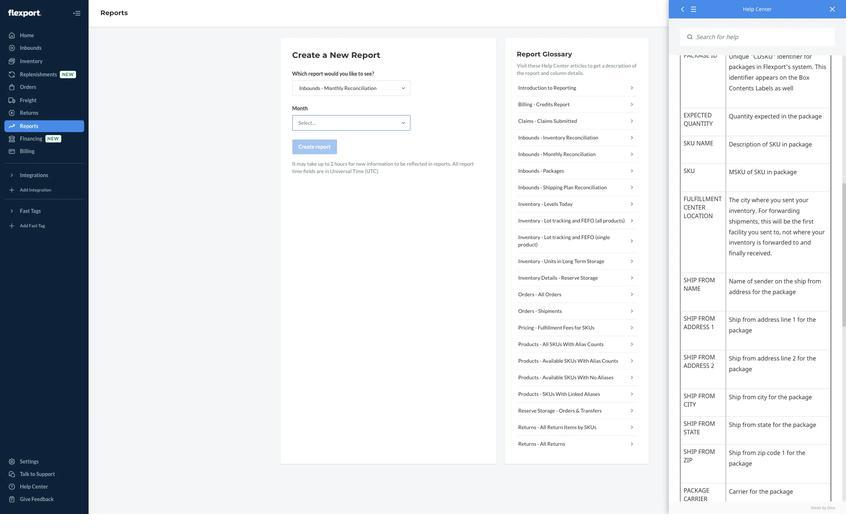 Task type: describe. For each thing, give the bounding box(es) containing it.
report left would
[[309, 71, 323, 77]]

available for products - available skus with alias counts
[[543, 358, 564, 364]]

with for products - available skus with alias counts
[[578, 358, 589, 364]]

give feedback button
[[4, 494, 84, 506]]

- for products - available skus with alias counts button
[[540, 358, 542, 364]]

orders - shipments button
[[517, 303, 637, 320]]

inventory for inventory - lot tracking and fefo (single product)
[[519, 234, 541, 240]]

tracking for (all
[[553, 218, 571, 224]]

billing - credits report button
[[517, 96, 637, 113]]

claims - claims submitted button
[[517, 113, 637, 130]]

(utc).
[[365, 168, 379, 174]]

are
[[317, 168, 324, 174]]

orders - all orders
[[519, 291, 562, 298]]

2 claims from the left
[[538, 118, 553, 124]]

return
[[548, 424, 563, 431]]

to inside talk to support button
[[30, 471, 35, 478]]

universal
[[330, 168, 352, 174]]

returns - all returns button
[[517, 436, 637, 452]]

for inside it may take up to 2 hours for new information to be reflected in reports. all report time fields are in universal time (utc).
[[349, 161, 355, 167]]

be
[[400, 161, 406, 167]]

inventory details - reserve storage button
[[517, 270, 637, 287]]

reconciliation inside 'button'
[[575, 184, 607, 191]]

inbounds for the inbounds - packages button
[[519, 168, 540, 174]]

- for billing - credits report button
[[534, 101, 536, 107]]

in inside button
[[558, 258, 562, 264]]

create report
[[299, 144, 331, 150]]

alias for products - all skus with alias counts
[[576, 341, 587, 348]]

with inside "button"
[[556, 391, 568, 397]]

add fast tag
[[20, 223, 45, 229]]

introduction
[[519, 85, 547, 91]]

report inside it may take up to 2 hours for new information to be reflected in reports. all report time fields are in universal time (utc).
[[460, 161, 474, 167]]

skus up products - available skus with no aliases
[[565, 358, 577, 364]]

inbounds - monthly reconciliation inside button
[[519, 151, 596, 157]]

elevio
[[812, 506, 822, 511]]

column
[[551, 70, 567, 76]]

shipping
[[543, 184, 563, 191]]

of
[[632, 62, 637, 69]]

skus down orders - shipments button
[[583, 325, 595, 331]]

new for replenishments
[[62, 72, 74, 77]]

settings
[[20, 459, 39, 465]]

alias for products - available skus with alias counts
[[590, 358, 601, 364]]

inbounds - packages button
[[517, 163, 637, 180]]

give
[[20, 496, 31, 503]]

counts for products - available skus with alias counts
[[602, 358, 619, 364]]

returns - all returns
[[519, 441, 566, 447]]

inbounds - monthly reconciliation button
[[517, 146, 637, 163]]

aliases inside products - available skus with no aliases button
[[598, 375, 614, 381]]

add for add fast tag
[[20, 223, 28, 229]]

add fast tag link
[[4, 220, 84, 232]]

replenishments
[[20, 71, 57, 78]]

inbounds - inventory reconciliation button
[[517, 130, 637, 146]]

- for orders - shipments button
[[536, 308, 537, 314]]

1 vertical spatial fast
[[29, 223, 37, 229]]

reconciliation down the claims - claims submitted button
[[567, 134, 599, 141]]

new for financing
[[47, 136, 59, 142]]

add integration
[[20, 187, 51, 193]]

like
[[349, 71, 358, 77]]

time
[[292, 168, 303, 174]]

pricing
[[519, 325, 534, 331]]

tags
[[31, 208, 41, 214]]

returns for returns
[[20, 110, 38, 116]]

- for inventory - levels today button
[[542, 201, 543, 207]]

products - all skus with alias counts button
[[517, 337, 637, 353]]

new
[[330, 50, 349, 60]]

fefo for (all
[[582, 218, 595, 224]]

returns for returns - all return items by skus
[[519, 424, 537, 431]]

settings link
[[4, 456, 84, 468]]

get
[[594, 62, 601, 69]]

- for products - available skus with no aliases button
[[540, 375, 542, 381]]

dixa
[[828, 506, 836, 511]]

introduction to reporting button
[[517, 80, 637, 96]]

with for products - available skus with no aliases
[[578, 375, 589, 381]]

2 vertical spatial storage
[[538, 408, 555, 414]]

0 horizontal spatial reports
[[20, 123, 38, 129]]

- for inventory - units in long term storage button
[[542, 258, 543, 264]]

submitted
[[554, 118, 577, 124]]

inventory - lot tracking and fefo (single product) button
[[517, 229, 637, 253]]

create report button
[[292, 140, 337, 154]]

pricing - fulfillment fees for skus
[[519, 325, 595, 331]]

skus inside "button"
[[543, 391, 555, 397]]

all inside it may take up to 2 hours for new information to be reflected in reports. all report time fields are in universal time (utc).
[[453, 161, 459, 167]]

orders link
[[4, 81, 84, 93]]

support
[[36, 471, 55, 478]]

orders for orders - shipments
[[519, 308, 535, 314]]

orders up shipments
[[546, 291, 562, 298]]

- for inventory - lot tracking and fefo (single product) "button"
[[542, 234, 543, 240]]

orders inside reserve storage - orders & transfers button
[[559, 408, 575, 414]]

talk to support button
[[4, 469, 84, 481]]

and for inventory - lot tracking and fefo (single product)
[[572, 234, 581, 240]]

close navigation image
[[72, 9, 81, 18]]

0 horizontal spatial help
[[20, 484, 31, 490]]

products - all skus with alias counts
[[519, 341, 604, 348]]

(all
[[596, 218, 602, 224]]

description
[[606, 62, 631, 69]]

flexport logo image
[[8, 9, 41, 17]]

to right like
[[358, 71, 363, 77]]

inbounds - packages
[[519, 168, 564, 174]]

talk to support
[[20, 471, 55, 478]]

- for inbounds - monthly reconciliation button
[[541, 151, 542, 157]]

elevio by dixa
[[812, 506, 836, 511]]

transfers
[[581, 408, 602, 414]]

financing
[[20, 136, 42, 142]]

- for products - skus with linked aliases "button"
[[540, 391, 542, 397]]

tracking for (single
[[553, 234, 571, 240]]

talk
[[20, 471, 29, 478]]

(single
[[596, 234, 610, 240]]

orders - all orders button
[[517, 287, 637, 303]]

to left be
[[395, 161, 399, 167]]

&
[[576, 408, 580, 414]]

inbounds down home
[[20, 45, 41, 51]]

lot for inventory - lot tracking and fefo (single product)
[[544, 234, 552, 240]]

add for add integration
[[20, 187, 28, 193]]

no
[[590, 375, 597, 381]]

billing for billing - credits report
[[519, 101, 533, 107]]

freight
[[20, 97, 37, 103]]

integrations
[[20, 172, 48, 178]]

give feedback
[[20, 496, 54, 503]]

billing - credits report
[[519, 101, 570, 107]]

monthly inside button
[[543, 151, 563, 157]]

inventory for inventory - levels today
[[519, 201, 541, 207]]

returns - all return items by skus button
[[517, 420, 637, 436]]

reporting
[[554, 85, 577, 91]]

reconciliation down like
[[345, 85, 377, 91]]

inventory down claims - claims submitted
[[543, 134, 566, 141]]

fulfillment
[[538, 325, 563, 331]]

details
[[542, 275, 558, 281]]

products for products - all skus with alias counts
[[519, 341, 539, 348]]

orders - shipments
[[519, 308, 562, 314]]

- for inventory - lot tracking and fefo (all products) button
[[542, 218, 543, 224]]

to inside introduction to reporting button
[[548, 85, 553, 91]]

products for products - skus with linked aliases
[[519, 391, 539, 397]]

inbounds for inbounds - shipping plan reconciliation 'button'
[[519, 184, 540, 191]]

inventory - lot tracking and fefo (all products) button
[[517, 213, 637, 229]]



Task type: vqa. For each thing, say whether or not it's contained in the screenshot.
bottom Help
yes



Task type: locate. For each thing, give the bounding box(es) containing it.
all for returns - all return items by skus
[[540, 424, 547, 431]]

storage up return at the right bottom of the page
[[538, 408, 555, 414]]

inventory - units in long term storage
[[519, 258, 605, 264]]

0 horizontal spatial report
[[351, 50, 381, 60]]

fefo for (single
[[582, 234, 595, 240]]

monthly down which report would you like to see?
[[324, 85, 344, 91]]

1 vertical spatial for
[[575, 325, 582, 331]]

products
[[519, 341, 539, 348], [519, 358, 539, 364], [519, 375, 539, 381], [519, 391, 539, 397]]

to
[[588, 62, 593, 69], [358, 71, 363, 77], [548, 85, 553, 91], [325, 161, 330, 167], [395, 161, 399, 167], [30, 471, 35, 478]]

1 add from the top
[[20, 187, 28, 193]]

alias inside button
[[576, 341, 587, 348]]

0 horizontal spatial alias
[[576, 341, 587, 348]]

inventory - levels today
[[519, 201, 573, 207]]

0 horizontal spatial help center
[[20, 484, 48, 490]]

help inside visit these help center articles to get a description of the report and column details.
[[542, 62, 553, 69]]

add integration link
[[4, 184, 84, 196]]

claims - claims submitted
[[519, 118, 577, 124]]

details.
[[568, 70, 584, 76]]

a inside visit these help center articles to get a description of the report and column details.
[[602, 62, 605, 69]]

0 vertical spatial billing
[[519, 101, 533, 107]]

aliases inside products - skus with linked aliases "button"
[[585, 391, 601, 397]]

- down fulfillment
[[540, 341, 542, 348]]

available up the products - skus with linked aliases
[[543, 375, 564, 381]]

0 vertical spatial help center
[[744, 6, 772, 13]]

integration
[[29, 187, 51, 193]]

home link
[[4, 30, 84, 41]]

help down report glossary at the right
[[542, 62, 553, 69]]

which
[[292, 71, 308, 77]]

create up which
[[292, 50, 320, 60]]

2 add from the top
[[20, 223, 28, 229]]

0 horizontal spatial for
[[349, 161, 355, 167]]

1 vertical spatial reports link
[[4, 120, 84, 132]]

fast inside dropdown button
[[20, 208, 30, 214]]

returns for returns - all returns
[[519, 441, 537, 447]]

- down inventory - levels today
[[542, 218, 543, 224]]

fast left the tags
[[20, 208, 30, 214]]

report up the see?
[[351, 50, 381, 60]]

inventory link
[[4, 55, 84, 67]]

report for billing - credits report
[[554, 101, 570, 107]]

0 horizontal spatial reports link
[[4, 120, 84, 132]]

in left reports.
[[429, 161, 433, 167]]

fefo inside inventory - lot tracking and fefo (single product)
[[582, 234, 595, 240]]

0 vertical spatial new
[[62, 72, 74, 77]]

products - available skus with alias counts
[[519, 358, 619, 364]]

1 horizontal spatial a
[[602, 62, 605, 69]]

1 vertical spatial counts
[[602, 358, 619, 364]]

1 vertical spatial help center
[[20, 484, 48, 490]]

month
[[292, 105, 308, 112]]

billing inside billing link
[[20, 148, 35, 154]]

products)
[[603, 218, 625, 224]]

storage right term
[[587, 258, 605, 264]]

inventory down inventory - levels today
[[519, 218, 541, 224]]

billing
[[519, 101, 533, 107], [20, 148, 35, 154]]

inbounds - monthly reconciliation down which report would you like to see?
[[299, 85, 377, 91]]

0 vertical spatial for
[[349, 161, 355, 167]]

fast
[[20, 208, 30, 214], [29, 223, 37, 229]]

for inside button
[[575, 325, 582, 331]]

0 vertical spatial available
[[543, 358, 564, 364]]

1 vertical spatial center
[[554, 62, 570, 69]]

tracking inside inventory - lot tracking and fefo (single product)
[[553, 234, 571, 240]]

and down inventory - levels today button
[[572, 218, 581, 224]]

introduction to reporting
[[519, 85, 577, 91]]

it may take up to 2 hours for new information to be reflected in reports. all report time fields are in universal time (utc).
[[292, 161, 474, 174]]

1 fefo from the top
[[582, 218, 595, 224]]

- inside inventory - lot tracking and fefo (single product)
[[542, 234, 543, 240]]

- right pricing at the right of the page
[[535, 325, 537, 331]]

with inside button
[[563, 341, 575, 348]]

reconciliation down "inbounds - inventory reconciliation" button
[[564, 151, 596, 157]]

1 horizontal spatial center
[[554, 62, 570, 69]]

monthly up the packages
[[543, 151, 563, 157]]

all inside orders - all orders button
[[538, 291, 545, 298]]

1 vertical spatial billing
[[20, 148, 35, 154]]

time
[[353, 168, 364, 174]]

help center up search search field at the right top
[[744, 6, 772, 13]]

- for the inbounds - packages button
[[541, 168, 542, 174]]

inventory left "levels"
[[519, 201, 541, 207]]

inventory inside button
[[519, 201, 541, 207]]

- inside button
[[538, 441, 539, 447]]

1 vertical spatial alias
[[590, 358, 601, 364]]

2 vertical spatial in
[[558, 258, 562, 264]]

create for create report
[[299, 144, 315, 150]]

counts inside button
[[602, 358, 619, 364]]

alias inside button
[[590, 358, 601, 364]]

- up inbounds - packages
[[541, 151, 542, 157]]

1 horizontal spatial new
[[62, 72, 74, 77]]

0 vertical spatial lot
[[544, 218, 552, 224]]

1 vertical spatial tracking
[[553, 234, 571, 240]]

report
[[351, 50, 381, 60], [517, 50, 541, 58], [554, 101, 570, 107]]

orders for orders
[[20, 84, 36, 90]]

center up column
[[554, 62, 570, 69]]

all inside returns - all return items by skus button
[[540, 424, 547, 431]]

inbounds inside 'button'
[[519, 184, 540, 191]]

articles
[[571, 62, 587, 69]]

1 horizontal spatial reports
[[100, 9, 128, 17]]

billing down introduction
[[519, 101, 533, 107]]

inventory - lot tracking and fefo (single product)
[[519, 234, 610, 248]]

orders up the orders - shipments at the bottom right of the page
[[519, 291, 535, 298]]

inbounds for inbounds - monthly reconciliation button
[[519, 151, 540, 157]]

returns inside button
[[519, 424, 537, 431]]

lot inside button
[[544, 218, 552, 224]]

2 horizontal spatial report
[[554, 101, 570, 107]]

fefo left (all
[[582, 218, 595, 224]]

to left get
[[588, 62, 593, 69]]

2 horizontal spatial help
[[744, 6, 755, 13]]

2 tracking from the top
[[553, 234, 571, 240]]

reconciliation
[[345, 85, 377, 91], [567, 134, 599, 141], [564, 151, 596, 157], [575, 184, 607, 191]]

counts for products - all skus with alias counts
[[588, 341, 604, 348]]

to left 2
[[325, 161, 330, 167]]

0 horizontal spatial in
[[325, 168, 329, 174]]

all inside returns - all returns button
[[540, 441, 547, 447]]

inventory for inventory details - reserve storage
[[519, 275, 541, 281]]

with left linked
[[556, 391, 568, 397]]

- right the "details" at the right
[[559, 275, 560, 281]]

1 horizontal spatial for
[[575, 325, 582, 331]]

1 vertical spatial available
[[543, 375, 564, 381]]

0 vertical spatial counts
[[588, 341, 604, 348]]

new inside it may take up to 2 hours for new information to be reflected in reports. all report time fields are in universal time (utc).
[[356, 161, 366, 167]]

counts inside button
[[588, 341, 604, 348]]

3 products from the top
[[519, 375, 539, 381]]

reflected
[[407, 161, 428, 167]]

0 horizontal spatial center
[[32, 484, 48, 490]]

help up search search field at the right top
[[744, 6, 755, 13]]

reports.
[[434, 161, 452, 167]]

report inside button
[[554, 101, 570, 107]]

- down which report would you like to see?
[[321, 85, 323, 91]]

- left the 'shipping'
[[541, 184, 542, 191]]

with down products - all skus with alias counts button
[[578, 358, 589, 364]]

- up reserve storage - orders & transfers
[[540, 391, 542, 397]]

lot down inventory - levels today
[[544, 218, 552, 224]]

inbounds - monthly reconciliation down inbounds - inventory reconciliation
[[519, 151, 596, 157]]

0 vertical spatial reports
[[100, 9, 128, 17]]

all down fulfillment
[[543, 341, 549, 348]]

1 vertical spatial reserve
[[519, 408, 537, 414]]

1 horizontal spatial reports link
[[100, 9, 128, 17]]

all right reports.
[[453, 161, 459, 167]]

integrations button
[[4, 170, 84, 181]]

2 horizontal spatial center
[[756, 6, 772, 13]]

- left shipments
[[536, 308, 537, 314]]

0 vertical spatial alias
[[576, 341, 587, 348]]

2 available from the top
[[543, 375, 564, 381]]

skus down transfers
[[585, 424, 597, 431]]

all for returns - all returns
[[540, 441, 547, 447]]

1 tracking from the top
[[553, 218, 571, 224]]

feedback
[[32, 496, 54, 503]]

billing link
[[4, 146, 84, 157]]

reconciliation down the inbounds - packages button
[[575, 184, 607, 191]]

report inside button
[[316, 144, 331, 150]]

- for pricing - fulfillment fees for skus button
[[535, 325, 537, 331]]

orders
[[20, 84, 36, 90], [519, 291, 535, 298], [546, 291, 562, 298], [519, 308, 535, 314], [559, 408, 575, 414]]

levels
[[544, 201, 559, 207]]

tracking inside button
[[553, 218, 571, 224]]

1 vertical spatial create
[[299, 144, 315, 150]]

1 vertical spatial reports
[[20, 123, 38, 129]]

inventory for inventory
[[20, 58, 43, 64]]

- for "inbounds - inventory reconciliation" button
[[541, 134, 542, 141]]

all for products - all skus with alias counts
[[543, 341, 549, 348]]

2 vertical spatial help
[[20, 484, 31, 490]]

skus inside button
[[550, 341, 562, 348]]

center inside visit these help center articles to get a description of the report and column details.
[[554, 62, 570, 69]]

reserve storage - orders & transfers button
[[517, 403, 637, 420]]

term
[[575, 258, 586, 264]]

- inside 'button'
[[541, 184, 542, 191]]

visit these help center articles to get a description of the report and column details.
[[517, 62, 637, 76]]

for right fees
[[575, 325, 582, 331]]

products - skus with linked aliases button
[[517, 386, 637, 403]]

inventory
[[20, 58, 43, 64], [543, 134, 566, 141], [519, 201, 541, 207], [519, 218, 541, 224], [519, 234, 541, 240], [519, 258, 541, 264], [519, 275, 541, 281]]

- down products - all skus with alias counts
[[540, 358, 542, 364]]

lot for inventory - lot tracking and fefo (all products)
[[544, 218, 552, 224]]

to left reporting
[[548, 85, 553, 91]]

help center link
[[4, 481, 84, 493]]

1 horizontal spatial billing
[[519, 101, 533, 107]]

0 vertical spatial tracking
[[553, 218, 571, 224]]

claims down billing - credits report
[[519, 118, 534, 124]]

orders up freight
[[20, 84, 36, 90]]

2 horizontal spatial new
[[356, 161, 366, 167]]

1 horizontal spatial in
[[429, 161, 433, 167]]

a right get
[[602, 62, 605, 69]]

new up billing link
[[47, 136, 59, 142]]

1 vertical spatial monthly
[[543, 151, 563, 157]]

add left integration
[[20, 187, 28, 193]]

- left the packages
[[541, 168, 542, 174]]

inbounds
[[20, 45, 41, 51], [299, 85, 320, 91], [519, 134, 540, 141], [519, 151, 540, 157], [519, 168, 540, 174], [519, 184, 540, 191]]

inbounds down which
[[299, 85, 320, 91]]

help
[[744, 6, 755, 13], [542, 62, 553, 69], [20, 484, 31, 490]]

0 vertical spatial by
[[578, 424, 584, 431]]

skus up reserve storage - orders & transfers
[[543, 391, 555, 397]]

- left return at the right bottom of the page
[[538, 424, 539, 431]]

2 vertical spatial center
[[32, 484, 48, 490]]

inventory for inventory - lot tracking and fefo (all products)
[[519, 218, 541, 224]]

inventory - levels today button
[[517, 196, 637, 213]]

1 horizontal spatial claims
[[538, 118, 553, 124]]

all up the orders - shipments at the bottom right of the page
[[538, 291, 545, 298]]

1 vertical spatial a
[[602, 62, 605, 69]]

0 horizontal spatial new
[[47, 136, 59, 142]]

reserve up returns - all return items by skus
[[519, 408, 537, 414]]

all inside products - all skus with alias counts button
[[543, 341, 549, 348]]

1 horizontal spatial reserve
[[561, 275, 580, 281]]

tracking
[[553, 218, 571, 224], [553, 234, 571, 240]]

1 vertical spatial new
[[47, 136, 59, 142]]

products - available skus with no aliases
[[519, 375, 614, 381]]

inventory inside inventory - lot tracking and fefo (single product)
[[519, 234, 541, 240]]

0 vertical spatial reports link
[[100, 9, 128, 17]]

center down talk to support
[[32, 484, 48, 490]]

add
[[20, 187, 28, 193], [20, 223, 28, 229]]

0 vertical spatial in
[[429, 161, 433, 167]]

orders inside orders - shipments button
[[519, 308, 535, 314]]

0 horizontal spatial monthly
[[324, 85, 344, 91]]

1 vertical spatial inbounds - monthly reconciliation
[[519, 151, 596, 157]]

0 horizontal spatial billing
[[20, 148, 35, 154]]

reserve down long
[[561, 275, 580, 281]]

and inside button
[[572, 218, 581, 224]]

monthly
[[324, 85, 344, 91], [543, 151, 563, 157]]

in right 'are'
[[325, 168, 329, 174]]

storage
[[587, 258, 605, 264], [581, 275, 598, 281], [538, 408, 555, 414]]

lot inside inventory - lot tracking and fefo (single product)
[[544, 234, 552, 240]]

by inside button
[[578, 424, 584, 431]]

home
[[20, 32, 34, 38]]

aliases right no
[[598, 375, 614, 381]]

tracking down today on the right of page
[[553, 218, 571, 224]]

1 available from the top
[[543, 358, 564, 364]]

report up up
[[316, 144, 331, 150]]

billing down financing
[[20, 148, 35, 154]]

2
[[331, 161, 334, 167]]

1 vertical spatial storage
[[581, 275, 598, 281]]

units
[[544, 258, 557, 264]]

visit
[[517, 62, 527, 69]]

products inside products - all skus with alias counts button
[[519, 341, 539, 348]]

long
[[563, 258, 574, 264]]

1 vertical spatial in
[[325, 168, 329, 174]]

1 lot from the top
[[544, 218, 552, 224]]

0 horizontal spatial reserve
[[519, 408, 537, 414]]

0 horizontal spatial inbounds - monthly reconciliation
[[299, 85, 377, 91]]

create
[[292, 50, 320, 60], [299, 144, 315, 150]]

inventory - units in long term storage button
[[517, 253, 637, 270]]

1 claims from the left
[[519, 118, 534, 124]]

a
[[323, 50, 328, 60], [602, 62, 605, 69]]

products - skus with linked aliases
[[519, 391, 601, 397]]

1 vertical spatial help
[[542, 62, 553, 69]]

- for inbounds - shipping plan reconciliation 'button'
[[541, 184, 542, 191]]

- up the orders - shipments at the bottom right of the page
[[536, 291, 537, 298]]

report glossary
[[517, 50, 572, 58]]

a left new
[[323, 50, 328, 60]]

1 vertical spatial and
[[572, 218, 581, 224]]

- for returns - all return items by skus button
[[538, 424, 539, 431]]

all down returns - all return items by skus
[[540, 441, 547, 447]]

fefo left (single
[[582, 234, 595, 240]]

tracking down inventory - lot tracking and fefo (all products) at the right
[[553, 234, 571, 240]]

0 vertical spatial fefo
[[582, 218, 595, 224]]

1 horizontal spatial by
[[823, 506, 827, 511]]

0 horizontal spatial by
[[578, 424, 584, 431]]

and down inventory - lot tracking and fefo (all products) button
[[572, 234, 581, 240]]

- for returns - all returns button
[[538, 441, 539, 447]]

fefo
[[582, 218, 595, 224], [582, 234, 595, 240]]

4 products from the top
[[519, 391, 539, 397]]

0 horizontal spatial claims
[[519, 118, 534, 124]]

inbounds down inbounds - packages
[[519, 184, 540, 191]]

0 vertical spatial fast
[[20, 208, 30, 214]]

all
[[453, 161, 459, 167], [538, 291, 545, 298], [543, 341, 549, 348], [540, 424, 547, 431], [540, 441, 547, 447]]

0 vertical spatial aliases
[[598, 375, 614, 381]]

- down returns - all return items by skus
[[538, 441, 539, 447]]

reserve storage - orders & transfers
[[519, 408, 602, 414]]

2 horizontal spatial in
[[558, 258, 562, 264]]

inventory up replenishments
[[20, 58, 43, 64]]

items
[[564, 424, 577, 431]]

2 vertical spatial new
[[356, 161, 366, 167]]

create for create a new report
[[292, 50, 320, 60]]

fast left tag
[[29, 223, 37, 229]]

0 vertical spatial and
[[541, 70, 550, 76]]

0 vertical spatial storage
[[587, 258, 605, 264]]

- left credits
[[534, 101, 536, 107]]

with for products - all skus with alias counts
[[563, 341, 575, 348]]

products inside products - available skus with alias counts button
[[519, 358, 539, 364]]

1 vertical spatial lot
[[544, 234, 552, 240]]

0 vertical spatial help
[[744, 6, 755, 13]]

fields
[[304, 168, 316, 174]]

skus down pricing - fulfillment fees for skus
[[550, 341, 562, 348]]

0 vertical spatial reserve
[[561, 275, 580, 281]]

and inside inventory - lot tracking and fefo (single product)
[[572, 234, 581, 240]]

inventory for inventory - units in long term storage
[[519, 258, 541, 264]]

fees
[[563, 325, 574, 331]]

these
[[528, 62, 541, 69]]

0 vertical spatial center
[[756, 6, 772, 13]]

add down fast tags
[[20, 223, 28, 229]]

may
[[297, 161, 306, 167]]

inventory up 'orders - all orders'
[[519, 275, 541, 281]]

would
[[324, 71, 339, 77]]

0 vertical spatial a
[[323, 50, 328, 60]]

today
[[559, 201, 573, 207]]

lot
[[544, 218, 552, 224], [544, 234, 552, 240]]

0 vertical spatial add
[[20, 187, 28, 193]]

inventory up "product)"
[[519, 234, 541, 240]]

it
[[292, 161, 296, 167]]

orders up pricing at the right of the page
[[519, 308, 535, 314]]

returns
[[20, 110, 38, 116], [519, 424, 537, 431], [519, 441, 537, 447], [548, 441, 566, 447]]

help center
[[744, 6, 772, 13], [20, 484, 48, 490]]

lot up units
[[544, 234, 552, 240]]

0 vertical spatial monthly
[[324, 85, 344, 91]]

1 horizontal spatial alias
[[590, 358, 601, 364]]

inventory down "product)"
[[519, 258, 541, 264]]

all for orders - all orders
[[538, 291, 545, 298]]

fefo inside button
[[582, 218, 595, 224]]

1 horizontal spatial monthly
[[543, 151, 563, 157]]

1 products from the top
[[519, 341, 539, 348]]

report for create a new report
[[351, 50, 381, 60]]

create up may
[[299, 144, 315, 150]]

counts
[[588, 341, 604, 348], [602, 358, 619, 364]]

- for the claims - claims submitted button
[[535, 118, 537, 124]]

report right reports.
[[460, 161, 474, 167]]

billing for billing
[[20, 148, 35, 154]]

billing inside billing - credits report button
[[519, 101, 533, 107]]

center up search search field at the right top
[[756, 6, 772, 13]]

0 horizontal spatial a
[[323, 50, 328, 60]]

1 vertical spatial aliases
[[585, 391, 601, 397]]

products inside products - skus with linked aliases "button"
[[519, 391, 539, 397]]

2 vertical spatial and
[[572, 234, 581, 240]]

1 horizontal spatial report
[[517, 50, 541, 58]]

skus down the products - available skus with alias counts
[[565, 375, 577, 381]]

1 vertical spatial add
[[20, 223, 28, 229]]

to inside visit these help center articles to get a description of the report and column details.
[[588, 62, 593, 69]]

products for products - available skus with alias counts
[[519, 358, 539, 364]]

report down these
[[526, 70, 540, 76]]

plan
[[564, 184, 574, 191]]

freight link
[[4, 95, 84, 106]]

- inside "button"
[[540, 391, 542, 397]]

report
[[526, 70, 540, 76], [309, 71, 323, 77], [316, 144, 331, 150], [460, 161, 474, 167]]

- for orders - all orders button
[[536, 291, 537, 298]]

inbounds - inventory reconciliation
[[519, 134, 599, 141]]

inbounds up inbounds - packages
[[519, 151, 540, 157]]

1 horizontal spatial inbounds - monthly reconciliation
[[519, 151, 596, 157]]

available for products - available skus with no aliases
[[543, 375, 564, 381]]

0 vertical spatial inbounds - monthly reconciliation
[[299, 85, 377, 91]]

all left return at the right bottom of the page
[[540, 424, 547, 431]]

alias down pricing - fulfillment fees for skus button
[[576, 341, 587, 348]]

2 lot from the top
[[544, 234, 552, 240]]

for
[[349, 161, 355, 167], [575, 325, 582, 331]]

1 horizontal spatial help
[[542, 62, 553, 69]]

0 vertical spatial create
[[292, 50, 320, 60]]

products for products - available skus with no aliases
[[519, 375, 539, 381]]

- for products - all skus with alias counts button
[[540, 341, 542, 348]]

credits
[[537, 101, 553, 107]]

with down fees
[[563, 341, 575, 348]]

report inside visit these help center articles to get a description of the report and column details.
[[526, 70, 540, 76]]

linked
[[568, 391, 584, 397]]

1 horizontal spatial help center
[[744, 6, 772, 13]]

inventory details - reserve storage
[[519, 275, 598, 281]]

- up returns - all return items by skus
[[556, 408, 558, 414]]

2 products from the top
[[519, 358, 539, 364]]

inbounds for "inbounds - inventory reconciliation" button
[[519, 134, 540, 141]]

1 vertical spatial by
[[823, 506, 827, 511]]

and for inventory - lot tracking and fefo (all products)
[[572, 218, 581, 224]]

create inside button
[[299, 144, 315, 150]]

products - available skus with no aliases button
[[517, 370, 637, 386]]

alias
[[576, 341, 587, 348], [590, 358, 601, 364]]

2 fefo from the top
[[582, 234, 595, 240]]

packages
[[543, 168, 564, 174]]

products inside products - available skus with no aliases button
[[519, 375, 539, 381]]

orders for orders - all orders
[[519, 291, 535, 298]]

1 vertical spatial fefo
[[582, 234, 595, 240]]

and inside visit these help center articles to get a description of the report and column details.
[[541, 70, 550, 76]]

help up give
[[20, 484, 31, 490]]

for up time
[[349, 161, 355, 167]]

Search search field
[[693, 28, 836, 46]]

inbounds - monthly reconciliation
[[299, 85, 377, 91], [519, 151, 596, 157]]

storage down term
[[581, 275, 598, 281]]

help center up give feedback
[[20, 484, 48, 490]]

information
[[367, 161, 394, 167]]



